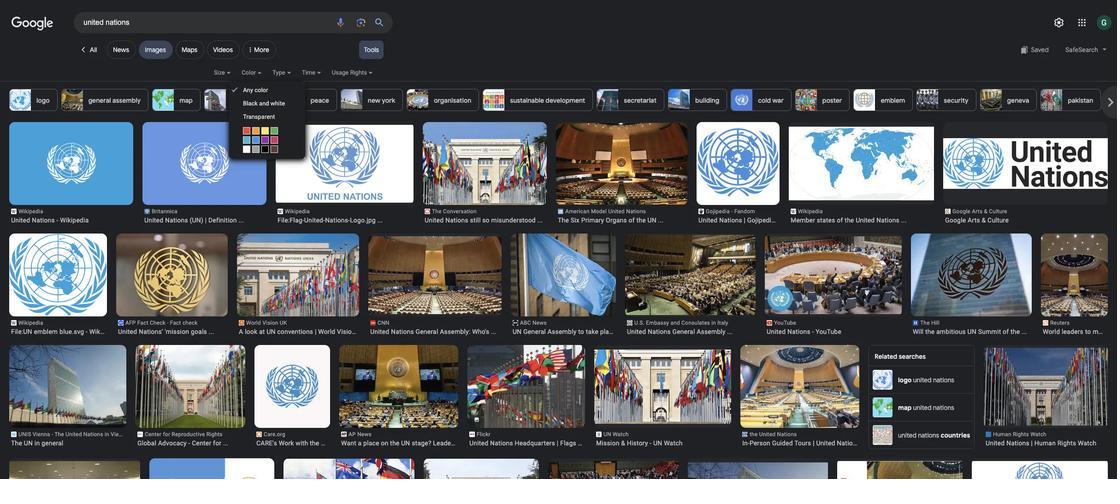 Task type: vqa. For each thing, say whether or not it's contained in the screenshot.


Task type: describe. For each thing, give the bounding box(es) containing it.
map link
[[152, 89, 201, 111]]

united inside 'element'
[[11, 217, 30, 224]]

united nations general assembly: who's ...
[[370, 328, 497, 336]]

next image
[[1102, 93, 1117, 112]]

& inside the united nations, new york, united states — google arts & culture 'element'
[[982, 217, 986, 224]]

all
[[90, 46, 97, 54]]

... inside global advocacy - center for reproductive rights element
[[223, 440, 229, 447]]

new york
[[368, 96, 395, 105]]

united nations (un) | definition, history, founders, flag, & facts |  britannica image
[[142, 122, 267, 205]]

file:un emblem blue.svg - wikipedia image
[[9, 234, 107, 317]]

file:flag-united-nations-logo.jpg - wikipedia image
[[276, 125, 414, 203]]

| inside a look at un conventions | world vision uk element
[[315, 328, 317, 336]]

place inside want a place on the un stage? leaders of divided nations must first get  past this gatekeeper | ap news element
[[363, 440, 379, 447]]

| inside united nations (un) | definition, history, founders, flag, & facts |  britannica element
[[205, 217, 207, 224]]

conversation
[[443, 208, 477, 215]]

0 vertical spatial culture
[[989, 208, 1007, 215]]

the for the conversation
[[432, 208, 442, 215]]

united nations still so misunderstood ...
[[425, 217, 543, 224]]

world vision uk
[[246, 320, 287, 326]]

pakistan link
[[1041, 89, 1101, 111]]

the un in general list item
[[1, 345, 128, 448]]

color
[[255, 87, 268, 94]]

united for logo
[[913, 376, 932, 384]]

united nations | gojipedia | fandom image
[[697, 122, 780, 205]]

unis
[[18, 432, 31, 438]]

... inside united nations 101: the six primary organs of the un - amun 'element'
[[658, 217, 664, 224]]

google inside 'element'
[[945, 217, 966, 224]]

type button
[[273, 68, 302, 83]]

nations'
[[139, 328, 163, 336]]

licensable image image
[[474, 417, 480, 423]]

black
[[243, 100, 258, 107]]

italy
[[718, 320, 728, 326]]

united nations | gojipedia | fandom list item
[[697, 122, 804, 225]]

a look at un conventions | world vision uk list item
[[236, 234, 366, 336]]

gojipedia - fandom
[[706, 208, 755, 215]]

the for the six primary organs of the un ...
[[558, 217, 569, 224]]

file:flag-united-nations-logo.jpg ...
[[278, 217, 383, 224]]

nations inside 'element'
[[32, 217, 55, 224]]

at inside a look at un conventions | world vision uk element
[[259, 328, 265, 336]]

united nations department of economic and social affairs - wikipedia image
[[972, 462, 1108, 480]]

security
[[944, 96, 969, 105]]

general for united nations general assembly: who's ...
[[416, 328, 438, 336]]

the un in general image
[[1, 345, 126, 428]]

0 horizontal spatial youtube
[[774, 320, 796, 326]]

human rights watch
[[993, 432, 1047, 438]]

history
[[627, 440, 648, 447]]

transparent
[[243, 113, 275, 120]]

guided
[[772, 440, 793, 447]]

care's work with the united nations - care image
[[251, 345, 334, 428]]

statement by the president on the united nations general assembly - u.s.  embassy & consulates in italy image
[[622, 235, 756, 315]]

black and white link
[[229, 97, 305, 110]]

united nations (un) | definition ... list item
[[142, 122, 267, 225]]

0 vertical spatial center
[[145, 432, 162, 438]]

- inside united nations | gojipedia | fandom list item
[[731, 208, 733, 215]]

geneva
[[1007, 96, 1029, 105]]

united nations | human rights watch element
[[986, 439, 1106, 448]]

0 vertical spatial and
[[259, 100, 269, 107]]

cold war
[[758, 96, 784, 105]]

... inside want a place on the un stage? leaders of divided nations must first get  past this gatekeeper | ap news element
[[458, 440, 464, 447]]

the right the with
[[310, 440, 319, 447]]

mission & history - un watch list item
[[590, 345, 735, 448]]

check
[[183, 320, 198, 326]]

| inside united nations | human rights watch element
[[1031, 440, 1033, 447]]

0 vertical spatial uk
[[280, 320, 287, 326]]

the un in general element
[[11, 439, 125, 448]]

1 horizontal spatial uk
[[357, 328, 366, 336]]

un down world vision uk at the left bottom of page
[[267, 328, 276, 336]]

cnn
[[378, 320, 389, 326]]

0 vertical spatial google arts & culture
[[953, 208, 1007, 215]]

0 horizontal spatial in
[[35, 440, 40, 447]]

united-
[[304, 217, 325, 224]]

united nations - youtube list item
[[765, 234, 902, 336]]

search by image image
[[356, 17, 367, 28]]

member states of the united nations ...
[[791, 217, 907, 224]]

logo link
[[9, 89, 57, 111]]

the for the un in general
[[11, 440, 22, 447]]

general inside "link"
[[88, 96, 111, 105]]

0 horizontal spatial for
[[163, 432, 170, 438]]

india image
[[1105, 89, 1117, 111]]

& inside mission & history - un watch element
[[621, 440, 625, 447]]

nations inside the six primary organs of the un ... list item
[[626, 208, 646, 215]]

united nations | human rights watch list item
[[973, 345, 1111, 448]]

13 quick facts about the un - the borgen project image
[[284, 459, 415, 480]]

member states of the united nations - wikipedia image
[[789, 127, 934, 201]]

britannica
[[152, 208, 177, 215]]

flags
[[560, 440, 576, 447]]

un inside 'element'
[[648, 217, 657, 224]]

secretariat
[[624, 96, 657, 105]]

center for reproductive rights
[[145, 432, 223, 438]]

news for want a place on the un stage? leaders ...
[[357, 432, 372, 438]]

in-
[[742, 440, 750, 447]]

unis vienna - the united nations in vienna
[[18, 432, 128, 438]]

united for map
[[913, 404, 932, 412]]

2 vienna from the left
[[111, 432, 128, 438]]

google arts & culture inside 'element'
[[945, 217, 1009, 224]]

united nations general assembly ... list item
[[622, 234, 756, 336]]

embassy
[[646, 320, 669, 326]]

member states of the united nations - wikipedia element
[[791, 216, 932, 225]]

why is the united nations still so misunderstood? element
[[425, 216, 545, 225]]

color button
[[242, 68, 273, 83]]

general for united nations general assembly ...
[[673, 328, 695, 336]]

check
[[150, 320, 166, 326]]

the six primary organs of the un ... list item
[[556, 122, 688, 225]]

1 vienna from the left
[[33, 432, 50, 438]]

amid
[[618, 328, 633, 336]]

cold war link
[[731, 89, 792, 111]]

transparent link
[[229, 110, 305, 124]]

will the ambitious un summit of the future just be a rehash of the past? |  the hill element
[[913, 328, 1030, 336]]

hoax circulates about united nations' 'mission goals' | fact check image
[[111, 234, 231, 317]]

1 vertical spatial in
[[105, 432, 109, 438]]

wikipedia for states
[[798, 208, 823, 215]]

united nations - wikipedia element
[[11, 216, 131, 225]]

quick settings image
[[1054, 17, 1065, 28]]

culture inside 'element'
[[988, 217, 1009, 224]]

united nations general assembly: who's speaking and what to watch for | cnn element
[[370, 328, 500, 336]]

want a place on the un stage? leaders of divided nations must first get  past this gatekeeper | ap news image
[[334, 345, 463, 428]]

- inside the un in general list item
[[52, 432, 53, 438]]

safesearch button
[[1061, 40, 1112, 59]]

0 vertical spatial news
[[113, 46, 129, 54]]

member
[[791, 217, 815, 224]]

un watch
[[604, 432, 629, 438]]

any color
[[243, 87, 268, 94]]

more
[[254, 46, 269, 54]]

reproductive
[[172, 432, 205, 438]]

file:un emblem blue.svg - wikipedia
[[11, 328, 118, 336]]

| inside the "in-person guided tours | united nations" element
[[813, 440, 815, 447]]

... inside united nations (un) | definition, history, founders, flag, & facts |  britannica element
[[239, 217, 244, 224]]

will the ambitious un summit of the ...
[[913, 328, 1027, 336]]

·
[[167, 320, 169, 326]]

assembly inside un general assembly to take place amid uptick of political violence - abc  news element
[[548, 328, 577, 336]]

of right "flags"
[[578, 440, 584, 447]]

wikipedia for united-
[[285, 208, 310, 215]]

mission & history - un watch element
[[596, 439, 729, 448]]

peace link
[[283, 89, 337, 111]]

... inside the united nations general assembly: who's speaking and what to watch for | cnn element
[[491, 328, 497, 336]]

un general assembly to take place amid ...
[[513, 328, 640, 336]]

development
[[546, 96, 585, 105]]

a look at un conventions | world vision uk
[[239, 328, 366, 336]]

stage?
[[412, 440, 431, 447]]

with
[[296, 440, 308, 447]]

united nations - wikipedia list item
[[9, 122, 134, 225]]

file:flag-united-nations-logo.jpg ... list item
[[276, 122, 414, 225]]

3 list item from the left
[[548, 459, 679, 480]]

building link
[[668, 89, 727, 111]]

world for world vision uk
[[246, 320, 261, 326]]

rights inside united nations | human rights watch element
[[1058, 440, 1076, 447]]

u.s. embassy and consulates in italy
[[634, 320, 728, 326]]

united nations headquarters | flags of member nations flying… | flickr element
[[469, 439, 591, 448]]

Search text field
[[83, 15, 330, 30]]

logo.jpg
[[350, 217, 376, 224]]

the for the hill
[[920, 320, 930, 326]]

list containing logo
[[9, 89, 1117, 111]]

... inside statement by the president on the united nations general assembly - u.s.  embassy & consulates in italy element
[[727, 328, 733, 336]]

secretariat link
[[597, 89, 665, 111]]

so
[[482, 217, 490, 224]]

will the ambitious un summit of the ... list item
[[907, 234, 1032, 336]]

un general assembly to take place amid uptick of political violence - abc  news image
[[508, 234, 619, 317]]

1 vertical spatial human
[[1035, 440, 1056, 447]]

world leaders to meet at u
[[1043, 328, 1117, 336]]

saved link
[[1016, 41, 1054, 59]]

model
[[591, 208, 607, 215]]

... inside un general assembly to take place amid uptick of political violence - abc  news element
[[634, 328, 640, 336]]

black and white
[[243, 100, 285, 107]]

mission & history - un watch
[[596, 440, 683, 447]]

world leaders to meet at un as big powers vie for developing states |  reuters element
[[1043, 328, 1117, 336]]

united nations general assembly: who's ... list item
[[366, 234, 504, 336]]

in-person guided tours | united nations image
[[738, 345, 862, 428]]

... inside hoax circulates about united nations' 'mission goals' | fact check element
[[209, 328, 214, 336]]

will
[[913, 328, 924, 336]]

care.org
[[264, 432, 285, 438]]

emblem inside list item
[[34, 328, 58, 336]]

2 fact from the left
[[170, 320, 181, 326]]

map for map
[[180, 96, 193, 105]]

to inside list item
[[578, 328, 584, 336]]

color
[[242, 69, 256, 76]]

on
[[381, 440, 388, 447]]

general assembly
[[88, 96, 141, 105]]

more button
[[243, 33, 279, 63]]

arts inside the united nations, new york, united states — google arts & culture 'element'
[[968, 217, 980, 224]]

statement by the president on the united nations general assembly - u.s.  embassy & consulates in italy element
[[627, 328, 754, 336]]

assembly:
[[440, 328, 471, 336]]

... inside member states of the united nations - wikipedia element
[[901, 217, 907, 224]]

global advocacy - center for ... list item
[[124, 345, 249, 448]]



Task type: locate. For each thing, give the bounding box(es) containing it.
rights inside usage rights dropdown button
[[350, 69, 367, 76]]

in inside united nations general assembly ... list item
[[712, 320, 716, 326]]

united nations (un) | definition, history, founders, flag, & facts |  britannica element
[[144, 216, 265, 225]]

united nations headquarters | flags of ... list item
[[458, 345, 591, 448]]

news inside want a place on the un stage? leaders ... list item
[[357, 432, 372, 438]]

2 at from the left
[[1110, 328, 1115, 336]]

0 horizontal spatial and
[[259, 100, 269, 107]]

at inside world leaders to meet at un as big powers vie for developing states |  reuters element
[[1110, 328, 1115, 336]]

0 vertical spatial arts
[[972, 208, 983, 215]]

at left u
[[1110, 328, 1115, 336]]

google arts & culture
[[953, 208, 1007, 215], [945, 217, 1009, 224]]

size
[[214, 69, 225, 76]]

1 horizontal spatial in
[[105, 432, 109, 438]]

un down abc
[[513, 328, 522, 336]]

why is the united nations still so misunderstood? image
[[423, 122, 547, 205]]

united nations - youtube image
[[765, 237, 902, 314]]

the inside "in-person guided tours | united nations" list item
[[750, 432, 758, 438]]

rights right 'usage'
[[350, 69, 367, 76]]

assembly left take
[[548, 328, 577, 336]]

0 horizontal spatial emblem
[[34, 328, 58, 336]]

0 vertical spatial general
[[88, 96, 111, 105]]

conventions
[[277, 328, 313, 336]]

list item
[[9, 459, 140, 480], [424, 459, 539, 480], [548, 459, 679, 480]]

in down the unis vienna - the united nations in vienna
[[35, 440, 40, 447]]

world
[[246, 320, 261, 326], [318, 328, 335, 336], [1043, 328, 1060, 336]]

un general assembly to take place amid uptick of political violence - abc  news element
[[513, 328, 640, 336]]

1 vertical spatial &
[[982, 217, 986, 224]]

1 horizontal spatial place
[[600, 328, 616, 336]]

nations up map united nations
[[933, 376, 954, 384]]

the inside united nations still so misunderstood ... list item
[[432, 208, 442, 215]]

of right organs
[[629, 217, 635, 224]]

news right all
[[113, 46, 129, 54]]

the united nations, new york, united states — google arts & culture element
[[945, 216, 1106, 225]]

and inside united nations general assembly ... list item
[[671, 320, 680, 326]]

un up mission
[[604, 432, 611, 438]]

2 horizontal spatial world
[[1043, 328, 1060, 336]]

2 vertical spatial news
[[357, 432, 372, 438]]

united down 'logo united nations'
[[913, 404, 932, 412]]

work
[[279, 440, 294, 447]]

general left assembly:
[[416, 328, 438, 336]]

at down world vision uk at the left bottom of page
[[259, 328, 265, 336]]

global advocacy - center for reproductive rights element
[[137, 439, 243, 448]]

rights up united nations | human rights watch in the right bottom of the page
[[1013, 432, 1029, 438]]

0 vertical spatial for
[[163, 432, 170, 438]]

0 horizontal spatial at
[[259, 328, 265, 336]]

world up look
[[246, 320, 261, 326]]

None search field
[[0, 12, 393, 33]]

1 vertical spatial united
[[913, 404, 932, 412]]

... inside will the ambitious un summit of the future just be a rehash of the past? |  the hill element
[[1022, 328, 1027, 336]]

2 horizontal spatial general
[[673, 328, 695, 336]]

1 horizontal spatial to
[[1085, 328, 1091, 336]]

the inside 'element'
[[637, 217, 646, 224]]

1 horizontal spatial youtube
[[816, 328, 842, 336]]

will the ambitious un summit of the future just be a rehash of the past? |  the hill image
[[907, 234, 1032, 317]]

mission & history - un watch image
[[590, 350, 735, 424]]

tours
[[795, 440, 811, 447]]

| left "flags"
[[557, 440, 559, 447]]

definition
[[208, 217, 237, 224]]

0 horizontal spatial human
[[993, 432, 1012, 438]]

organisation link
[[407, 89, 479, 111]]

1 vertical spatial gojipedia
[[747, 217, 775, 224]]

care's work with the united nations - care
[[256, 440, 386, 447]]

the right states
[[845, 217, 854, 224]]

1 vertical spatial google
[[945, 217, 966, 224]]

0 vertical spatial google
[[953, 208, 971, 215]]

safesearch
[[1066, 46, 1098, 53]]

blue.svg
[[59, 328, 84, 336]]

world down reuters
[[1043, 328, 1060, 336]]

0 horizontal spatial place
[[363, 440, 379, 447]]

- inside 'list item'
[[188, 440, 190, 447]]

un general assembly to take place amid ... list item
[[508, 234, 640, 336]]

assembly
[[112, 96, 141, 105]]

world for world leaders to meet at u
[[1043, 328, 1060, 336]]

member states of the united nations ... list item
[[789, 122, 934, 225]]

videos
[[213, 46, 233, 54]]

2 vertical spatial united
[[898, 431, 917, 440]]

of right states
[[837, 217, 843, 224]]

1 horizontal spatial news
[[357, 432, 372, 438]]

1 horizontal spatial fact
[[170, 320, 181, 326]]

the united nations, new york, united states — google arts & culture image
[[943, 138, 1108, 189]]

1 fact from the left
[[137, 320, 148, 326]]

and up united nations general assembly ...
[[671, 320, 680, 326]]

list item down flickr
[[424, 459, 539, 480]]

0 horizontal spatial assembly
[[548, 328, 577, 336]]

0 vertical spatial emblem
[[881, 96, 905, 105]]

... inside 'united nations headquarters | flags of member nations flying… | flickr' element
[[586, 440, 591, 447]]

wikipedia for emblem
[[18, 320, 43, 326]]

the right organs
[[637, 217, 646, 224]]

the right on
[[390, 440, 400, 447]]

un down the "unis"
[[24, 440, 33, 447]]

1 horizontal spatial emblem
[[881, 96, 905, 105]]

logo for logo
[[36, 96, 50, 105]]

1 horizontal spatial human
[[1035, 440, 1056, 447]]

fact up nations'
[[137, 320, 148, 326]]

more filters element
[[243, 41, 276, 59]]

world leaders to meet at un as big powers vie for developing states |  reuters image
[[1041, 233, 1108, 317]]

0 vertical spatial youtube
[[774, 320, 796, 326]]

hoax circulates about united nations' 'mission goals' | fact check element
[[118, 328, 226, 336]]

list containing related searches
[[1, 122, 1117, 480]]

united nations | human rights watch image
[[973, 348, 1111, 426]]

care's
[[256, 440, 277, 447]]

0 vertical spatial vision
[[262, 320, 278, 326]]

1 vertical spatial emblem
[[34, 328, 58, 336]]

emblem
[[881, 96, 905, 105], [34, 328, 58, 336]]

the left six
[[558, 217, 569, 224]]

want a place on the un stage? leaders of divided nations must first get  past this gatekeeper | ap news element
[[341, 439, 464, 448]]

youtube inside "united nations - youtube" element
[[816, 328, 842, 336]]

searches
[[899, 353, 926, 361]]

go to google home image
[[12, 16, 53, 31]]

size button
[[214, 68, 242, 83]]

a
[[358, 440, 362, 447]]

in left italy
[[712, 320, 716, 326]]

nations for logo united nations
[[933, 376, 954, 384]]

the up the un in general element
[[54, 432, 64, 438]]

united nations - youtube element
[[767, 328, 900, 336]]

consulates
[[682, 320, 710, 326]]

rights up "united nations department of economic and social affairs - wikipedia" image
[[1058, 440, 1076, 447]]

1 vertical spatial center
[[192, 440, 211, 447]]

general down the unis vienna - the united nations in vienna
[[42, 440, 63, 447]]

| down gojipedia - fandom
[[744, 217, 746, 224]]

un right history
[[653, 440, 662, 447]]

fandom left states
[[780, 217, 804, 224]]

0 horizontal spatial fact
[[137, 320, 148, 326]]

to
[[578, 328, 584, 336], [1085, 328, 1091, 336]]

world inside list item
[[1043, 328, 1060, 336]]

for up advocacy in the left bottom of the page
[[163, 432, 170, 438]]

and left 'white'
[[259, 100, 269, 107]]

0 horizontal spatial to
[[578, 328, 584, 336]]

cold
[[758, 96, 771, 105]]

2 horizontal spatial in
[[712, 320, 716, 326]]

un right organs
[[648, 217, 657, 224]]

list
[[9, 89, 1117, 111], [1, 122, 1117, 480]]

the inside list item
[[390, 440, 400, 447]]

1 vertical spatial news
[[533, 320, 547, 326]]

0 vertical spatial fandom
[[734, 208, 755, 215]]

0 horizontal spatial gojipedia
[[706, 208, 730, 215]]

general down abc news on the bottom left of page
[[523, 328, 546, 336]]

a look at un conventions | world vision uk element
[[239, 328, 366, 336]]

1 horizontal spatial for
[[213, 440, 221, 447]]

0 vertical spatial place
[[600, 328, 616, 336]]

0 horizontal spatial vision
[[262, 320, 278, 326]]

united nations foundation | helping the un build a better world. image
[[685, 463, 828, 480]]

news for un general assembly to take place amid ...
[[533, 320, 547, 326]]

0 horizontal spatial center
[[145, 432, 162, 438]]

1 list item from the left
[[9, 459, 140, 480]]

news inside un general assembly to take place amid ... list item
[[533, 320, 547, 326]]

in up the un in general element
[[105, 432, 109, 438]]

york
[[382, 96, 395, 105]]

0 vertical spatial gojipedia
[[706, 208, 730, 215]]

general
[[416, 328, 438, 336], [523, 328, 546, 336], [673, 328, 695, 336]]

and
[[259, 100, 269, 107], [671, 320, 680, 326]]

hill
[[931, 320, 940, 326]]

place right a
[[363, 440, 379, 447]]

3 general from the left
[[673, 328, 695, 336]]

| left member
[[777, 217, 779, 224]]

in
[[712, 320, 716, 326], [105, 432, 109, 438], [35, 440, 40, 447]]

place right take
[[600, 328, 616, 336]]

2 vertical spatial nations
[[918, 431, 939, 440]]

united nations still so misunderstood ... list item
[[423, 122, 547, 225]]

wikipedia inside 'element'
[[60, 217, 89, 224]]

| inside 'united nations headquarters | flags of member nations flying… | flickr' element
[[557, 440, 559, 447]]

1 vertical spatial place
[[363, 440, 379, 447]]

news link
[[107, 41, 136, 59]]

want
[[341, 440, 356, 447]]

the down the "unis"
[[11, 440, 22, 447]]

file:un emblem blue.svg - wikipedia element
[[11, 328, 118, 336]]

to left take
[[578, 328, 584, 336]]

united nations | gojipedia | fandom
[[699, 217, 804, 224]]

general inside list item
[[42, 440, 63, 447]]

for up "what is the united nations? - worldatlas" "image"
[[213, 440, 221, 447]]

1 vertical spatial vision
[[337, 328, 355, 336]]

0 horizontal spatial news
[[113, 46, 129, 54]]

2 assembly from the left
[[697, 328, 726, 336]]

1 vertical spatial map
[[898, 404, 912, 412]]

place inside un general assembly to take place amid uptick of political violence - abc  news element
[[600, 328, 616, 336]]

list item down the un in general element
[[9, 459, 140, 480]]

fact right ·
[[170, 320, 181, 326]]

headquarters
[[231, 96, 272, 105]]

united nations (un) | definition ...
[[144, 217, 244, 224]]

states
[[817, 217, 835, 224]]

nations up united nations countries
[[933, 404, 954, 412]]

file:un emblem blue.svg - wikipedia list item
[[9, 234, 118, 336]]

human
[[993, 432, 1012, 438], [1035, 440, 1056, 447]]

global advocacy - center for reproductive rights image
[[124, 345, 249, 428]]

the un in general
[[11, 440, 63, 447]]

general left assembly
[[88, 96, 111, 105]]

1 vertical spatial google arts & culture
[[945, 217, 1009, 224]]

united nations | gojipedia | fandom element
[[699, 216, 804, 225]]

logo for logo united nations
[[898, 376, 912, 384]]

fandom
[[734, 208, 755, 215], [780, 217, 804, 224]]

wikipedia inside member states of the united nations ... list item
[[798, 208, 823, 215]]

united nations 101: the six primary organs of the un - amun image
[[556, 123, 688, 205]]

1 vertical spatial culture
[[988, 217, 1009, 224]]

1 horizontal spatial fandom
[[780, 217, 804, 224]]

nations left 'countries'
[[918, 431, 939, 440]]

united nations general assembly: who's speaking and what to watch for | cnn image
[[366, 237, 504, 314]]

&
[[984, 208, 988, 215], [982, 217, 986, 224], [621, 440, 625, 447]]

the hill
[[920, 320, 940, 326]]

united nations headquarters | flags of member nations flying… | flickr image
[[458, 345, 585, 428]]

the down the hill at right
[[925, 328, 935, 336]]

0 vertical spatial in
[[712, 320, 716, 326]]

1 vertical spatial for
[[213, 440, 221, 447]]

united inside the un in general list item
[[66, 432, 82, 438]]

summit
[[978, 328, 1001, 336]]

sustainable development
[[510, 96, 585, 105]]

nations inside the un in general list item
[[83, 432, 103, 438]]

center inside global advocacy - center for reproductive rights element
[[192, 440, 211, 447]]

new
[[368, 96, 380, 105]]

want a place on the un stage? leaders ...
[[341, 440, 464, 447]]

the up person
[[750, 432, 758, 438]]

- inside 'element'
[[56, 217, 58, 224]]

the left hill
[[920, 320, 930, 326]]

0 horizontal spatial world
[[246, 320, 261, 326]]

map for map united nations
[[898, 404, 912, 412]]

1 vertical spatial list
[[1, 122, 1117, 480]]

| right tours
[[813, 440, 815, 447]]

google arts & culture list item
[[943, 122, 1108, 225]]

united nations 101: the six primary organs of the un - amun element
[[558, 216, 686, 225]]

to inside list item
[[1085, 328, 1091, 336]]

gojipedia up united nations | gojipedia | fandom element
[[706, 208, 730, 215]]

new york link
[[341, 89, 403, 111]]

1 horizontal spatial general
[[523, 328, 546, 336]]

1 horizontal spatial map
[[898, 404, 912, 412]]

wikipedia inside file:flag-united-nations-logo.jpg ... "list item"
[[285, 208, 310, 215]]

1 horizontal spatial gojipedia
[[747, 217, 775, 224]]

all link
[[74, 41, 104, 59]]

what is the united nations? - worldatlas image
[[149, 459, 274, 480]]

list item down mission
[[548, 459, 679, 480]]

want a place on the un stage? leaders ... list item
[[334, 345, 464, 448]]

the conversation
[[432, 208, 477, 215]]

2 general from the left
[[523, 328, 546, 336]]

1 horizontal spatial and
[[671, 320, 680, 326]]

0 vertical spatial map
[[180, 96, 193, 105]]

1 horizontal spatial center
[[192, 440, 211, 447]]

rights up global advocacy - center for reproductive rights element
[[206, 432, 223, 438]]

1 general from the left
[[416, 328, 438, 336]]

0 horizontal spatial uk
[[280, 320, 287, 326]]

united down map united nations
[[898, 431, 917, 440]]

1 horizontal spatial assembly
[[697, 328, 726, 336]]

vienna
[[33, 432, 50, 438], [111, 432, 128, 438]]

1 assembly from the left
[[548, 328, 577, 336]]

fact
[[137, 320, 148, 326], [170, 320, 181, 326]]

any
[[243, 87, 253, 94]]

united nations - youtube
[[767, 328, 842, 336]]

to left meet
[[1085, 328, 1091, 336]]

1 horizontal spatial logo
[[898, 376, 912, 384]]

1 vertical spatial arts
[[968, 217, 980, 224]]

| right the conventions
[[315, 328, 317, 336]]

... inside file:flag-united-nations-logo.jpg - wikipedia element
[[377, 217, 383, 224]]

1 vertical spatial and
[[671, 320, 680, 326]]

un left summit
[[968, 328, 977, 336]]

2 vertical spatial in
[[35, 440, 40, 447]]

(un)
[[190, 217, 203, 224]]

0 vertical spatial &
[[984, 208, 988, 215]]

wikipedia for nations
[[18, 208, 43, 215]]

united inside the six primary organs of the un ... list item
[[608, 208, 625, 215]]

the
[[432, 208, 442, 215], [558, 217, 569, 224], [920, 320, 930, 326], [54, 432, 64, 438], [11, 440, 22, 447]]

map united nations
[[898, 404, 954, 412]]

assembly inside statement by the president on the united nations general assembly - u.s.  embassy & consulates in italy element
[[697, 328, 726, 336]]

human up united nations | human rights watch in the right bottom of the page
[[993, 432, 1012, 438]]

of right summit
[[1003, 328, 1009, 336]]

2 list item from the left
[[424, 459, 539, 480]]

building
[[695, 96, 719, 105]]

2 vertical spatial &
[[621, 440, 625, 447]]

care's work with the united nations - care list item
[[251, 345, 386, 448]]

peace
[[311, 96, 329, 105]]

file:flag-united-nations-logo.jpg - wikipedia element
[[278, 216, 412, 225]]

un left stage?
[[401, 440, 410, 447]]

world leaders to meet at u list item
[[1041, 233, 1117, 336]]

logo
[[36, 96, 50, 105], [898, 376, 912, 384]]

human down human rights watch
[[1035, 440, 1056, 447]]

world right the conventions
[[318, 328, 335, 336]]

countries
[[941, 431, 970, 440]]

headquarters
[[515, 440, 555, 447]]

1 horizontal spatial general
[[88, 96, 111, 105]]

| down human rights watch
[[1031, 440, 1033, 447]]

youtube
[[774, 320, 796, 326], [816, 328, 842, 336]]

un inside list item
[[401, 440, 410, 447]]

1 vertical spatial general
[[42, 440, 63, 447]]

assembly down italy
[[697, 328, 726, 336]]

organs
[[606, 217, 627, 224]]

united down searches
[[913, 376, 932, 384]]

highlights: united nations general assembly high-level week 2022 - united  nations sustainable development image
[[824, 462, 963, 480]]

any color link
[[229, 83, 305, 97]]

rights inside global advocacy - center for ... 'list item'
[[206, 432, 223, 438]]

| right (un)
[[205, 217, 207, 224]]

1 horizontal spatial list item
[[424, 459, 539, 480]]

united nations' 'mission goals ... list item
[[111, 234, 231, 336]]

headquarters link
[[204, 89, 280, 111]]

ap news
[[349, 432, 372, 438]]

0 horizontal spatial map
[[180, 96, 193, 105]]

who's
[[472, 328, 489, 336]]

advocacy
[[158, 440, 187, 447]]

0 horizontal spatial list item
[[9, 459, 140, 480]]

0 horizontal spatial vienna
[[33, 432, 50, 438]]

poster
[[823, 96, 842, 105]]

licensable image tooltip
[[474, 417, 480, 423]]

0 vertical spatial nations
[[933, 376, 954, 384]]

of inside 'element'
[[629, 217, 635, 224]]

meet
[[1093, 328, 1108, 336]]

center down reproductive
[[192, 440, 211, 447]]

fandom up the united nations | gojipedia | fandom on the top of page
[[734, 208, 755, 215]]

six
[[571, 217, 580, 224]]

the left conversation
[[432, 208, 442, 215]]

care's work with the united nations - care element
[[256, 439, 386, 448]]

1 horizontal spatial vienna
[[111, 432, 128, 438]]

... inside why is the united nations still so misunderstood? element
[[537, 217, 543, 224]]

american
[[565, 208, 590, 215]]

1 horizontal spatial at
[[1110, 328, 1115, 336]]

tools
[[364, 46, 379, 54]]

gojipedia down gojipedia - fandom
[[747, 217, 775, 224]]

united nations - wikipedia image
[[9, 122, 134, 205]]

2 horizontal spatial news
[[533, 320, 547, 326]]

time
[[302, 69, 315, 76]]

nations for map united nations
[[933, 404, 954, 412]]

0 vertical spatial list
[[9, 89, 1117, 111]]

1 at from the left
[[259, 328, 265, 336]]

nations-
[[325, 217, 350, 224]]

general down u.s. embassy and consulates in italy
[[673, 328, 695, 336]]

2 to from the left
[[1085, 328, 1091, 336]]

0 vertical spatial human
[[993, 432, 1012, 438]]

the inside 'element'
[[558, 217, 569, 224]]

1 to from the left
[[578, 328, 584, 336]]

place
[[600, 328, 616, 336], [363, 440, 379, 447]]

news up a
[[357, 432, 372, 438]]

general
[[88, 96, 111, 105], [42, 440, 63, 447]]

a look at un conventions | world vision uk image
[[236, 234, 361, 317]]

0 horizontal spatial fandom
[[734, 208, 755, 215]]

pakistan
[[1068, 96, 1093, 105]]

reuters
[[1050, 320, 1070, 326]]

american model united nations
[[565, 208, 646, 215]]

in-person guided tours | united nations element
[[742, 439, 860, 448]]

0 vertical spatial logo
[[36, 96, 50, 105]]

un
[[648, 217, 657, 224], [267, 328, 276, 336], [513, 328, 522, 336], [968, 328, 977, 336], [604, 432, 611, 438], [24, 440, 33, 447], [401, 440, 410, 447], [653, 440, 662, 447]]

sustainable development link
[[483, 89, 593, 111]]

united nations - wikipedia
[[11, 217, 89, 224]]

0 horizontal spatial general
[[42, 440, 63, 447]]

the right summit
[[1011, 328, 1020, 336]]

mission
[[596, 440, 620, 447]]

1 vertical spatial uk
[[357, 328, 366, 336]]

center up global
[[145, 432, 162, 438]]

file:un
[[11, 328, 32, 336]]

google
[[953, 208, 971, 215], [945, 217, 966, 224]]

united nations headquarters | flags of ...
[[469, 440, 591, 447]]

news right abc
[[533, 320, 547, 326]]

0 vertical spatial united
[[913, 376, 932, 384]]

sustainable
[[510, 96, 544, 105]]

file:flag-
[[278, 217, 304, 224]]

1 horizontal spatial vision
[[337, 328, 355, 336]]

1 vertical spatial fandom
[[780, 217, 804, 224]]

the six primary organs of the un ...
[[558, 217, 664, 224]]

in-person guided tours | united nations list item
[[738, 345, 862, 448]]

1 horizontal spatial world
[[318, 328, 335, 336]]



